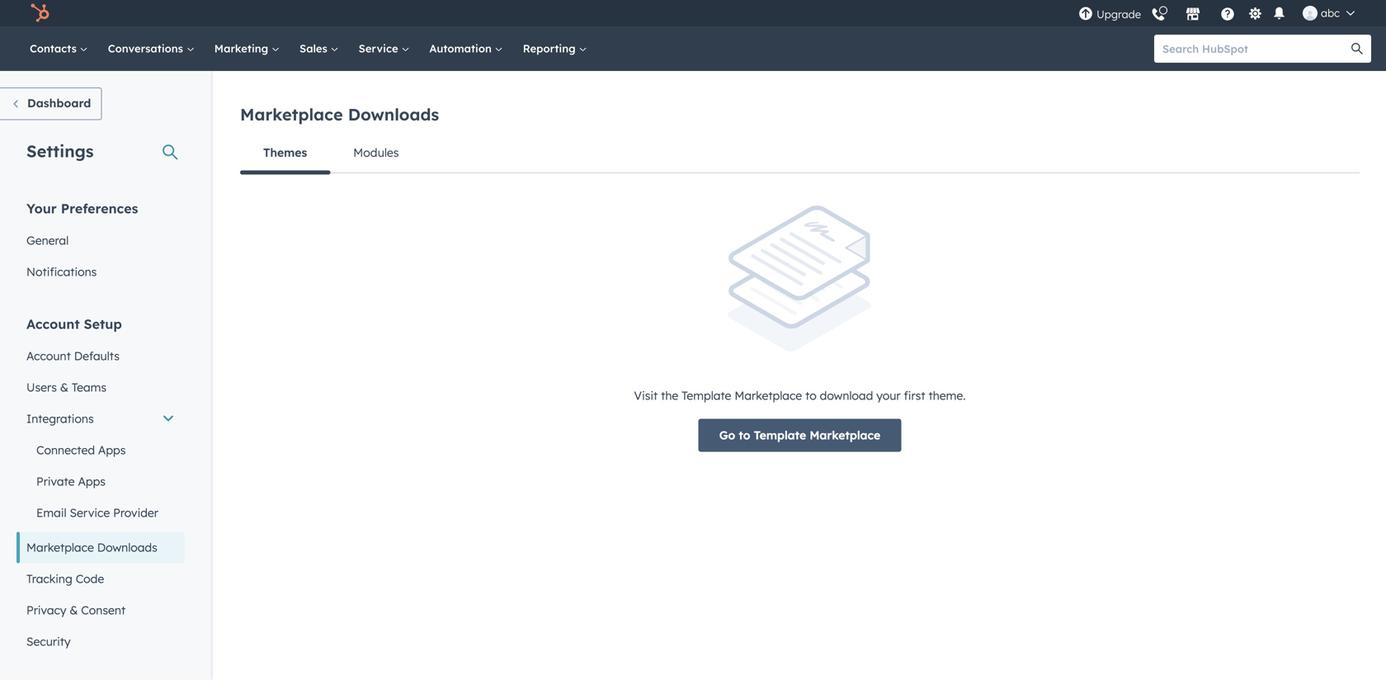 Task type: describe. For each thing, give the bounding box(es) containing it.
modules link
[[330, 133, 422, 173]]

first
[[904, 388, 926, 403]]

help button
[[1214, 4, 1242, 22]]

sales link
[[290, 26, 349, 71]]

marketing
[[214, 42, 272, 55]]

provider
[[113, 506, 158, 520]]

general
[[26, 233, 69, 248]]

users
[[26, 380, 57, 395]]

hubspot image
[[30, 3, 50, 23]]

integrations
[[26, 412, 94, 426]]

go to template marketplace link
[[699, 419, 902, 452]]

security
[[26, 634, 71, 649]]

& for privacy
[[70, 603, 78, 617]]

contacts link
[[20, 26, 98, 71]]

downloads inside 'account setup' element
[[97, 540, 158, 555]]

marketplace down download
[[810, 428, 881, 442]]

go to template marketplace
[[720, 428, 881, 442]]

themes link
[[240, 133, 330, 175]]

0 vertical spatial service
[[359, 42, 402, 55]]

privacy
[[26, 603, 66, 617]]

tracking code link
[[17, 563, 185, 595]]

privacy & consent
[[26, 603, 126, 617]]

Search HubSpot search field
[[1155, 35, 1357, 63]]

theme.
[[929, 388, 966, 403]]

account for account defaults
[[26, 349, 71, 363]]

email
[[36, 506, 67, 520]]

the
[[661, 388, 679, 403]]

marketplaces image
[[1186, 7, 1201, 22]]

notifications
[[26, 265, 97, 279]]

marketplace up the go to template marketplace
[[735, 388, 803, 403]]

dashboard link
[[0, 88, 102, 120]]

automation link
[[420, 26, 513, 71]]

account defaults link
[[17, 341, 185, 372]]

tracking
[[26, 572, 72, 586]]

calling icon button
[[1145, 1, 1173, 25]]

abc
[[1322, 6, 1341, 20]]

navigation containing themes
[[240, 133, 1360, 175]]

0 horizontal spatial to
[[739, 428, 751, 442]]

connected
[[36, 443, 95, 457]]

marketplace up themes at the top left of page
[[240, 104, 343, 125]]

visit
[[634, 388, 658, 403]]

marketing link
[[205, 26, 290, 71]]

themes
[[263, 145, 307, 160]]

consent
[[81, 603, 126, 617]]

notifications button
[[1270, 5, 1290, 22]]

dashboard
[[27, 96, 91, 110]]

settings link
[[1246, 5, 1266, 22]]

connected apps link
[[17, 435, 185, 466]]

reporting link
[[513, 26, 597, 71]]

template for the
[[682, 388, 732, 403]]

0 vertical spatial marketplace downloads
[[240, 104, 439, 125]]

marketplace downloads link
[[17, 532, 185, 563]]

integrations button
[[17, 403, 185, 435]]

marketplaces button
[[1176, 0, 1211, 26]]

defaults
[[74, 349, 120, 363]]

settings image
[[1249, 7, 1263, 22]]

privacy & consent link
[[17, 595, 185, 626]]



Task type: vqa. For each thing, say whether or not it's contained in the screenshot.
Connected Apps
yes



Task type: locate. For each thing, give the bounding box(es) containing it.
contacts
[[30, 42, 80, 55]]

marketplace downloads inside 'account setup' element
[[26, 540, 158, 555]]

marketplace
[[240, 104, 343, 125], [735, 388, 803, 403], [810, 428, 881, 442], [26, 540, 94, 555]]

apps inside connected apps link
[[98, 443, 126, 457]]

0 horizontal spatial service
[[70, 506, 110, 520]]

0 horizontal spatial downloads
[[97, 540, 158, 555]]

account
[[26, 316, 80, 332], [26, 349, 71, 363]]

0 vertical spatial account
[[26, 316, 80, 332]]

your
[[877, 388, 901, 403]]

download
[[820, 388, 874, 403]]

setup
[[84, 316, 122, 332]]

marketplace inside 'account setup' element
[[26, 540, 94, 555]]

automation
[[430, 42, 495, 55]]

downloads down the provider
[[97, 540, 158, 555]]

conversations
[[108, 42, 186, 55]]

template down visit the template marketplace to download your first theme.
[[754, 428, 807, 442]]

service
[[359, 42, 402, 55], [70, 506, 110, 520]]

conversations link
[[98, 26, 205, 71]]

reporting
[[523, 42, 579, 55]]

hubspot link
[[20, 3, 62, 23]]

apps down integrations dropdown button
[[98, 443, 126, 457]]

to left download
[[806, 388, 817, 403]]

private apps
[[36, 474, 106, 489]]

1 vertical spatial marketplace downloads
[[26, 540, 158, 555]]

marketplace downloads up code
[[26, 540, 158, 555]]

0 horizontal spatial &
[[60, 380, 68, 395]]

1 horizontal spatial marketplace downloads
[[240, 104, 439, 125]]

account inside 'link'
[[26, 349, 71, 363]]

0 vertical spatial to
[[806, 388, 817, 403]]

upgrade image
[[1079, 7, 1094, 22]]

0 vertical spatial downloads
[[348, 104, 439, 125]]

service right sales link
[[359, 42, 402, 55]]

service inside 'account setup' element
[[70, 506, 110, 520]]

apps up email service provider
[[78, 474, 106, 489]]

2 account from the top
[[26, 349, 71, 363]]

apps
[[98, 443, 126, 457], [78, 474, 106, 489]]

1 vertical spatial to
[[739, 428, 751, 442]]

1 vertical spatial &
[[70, 603, 78, 617]]

account up account defaults at left
[[26, 316, 80, 332]]

& right privacy
[[70, 603, 78, 617]]

your preferences
[[26, 200, 138, 217]]

preferences
[[61, 200, 138, 217]]

0 horizontal spatial marketplace downloads
[[26, 540, 158, 555]]

menu containing abc
[[1077, 0, 1367, 26]]

private apps link
[[17, 466, 185, 497]]

tracking code
[[26, 572, 104, 586]]

search image
[[1352, 43, 1364, 54]]

security link
[[17, 626, 185, 658]]

notifications link
[[17, 256, 185, 288]]

1 vertical spatial account
[[26, 349, 71, 363]]

private
[[36, 474, 75, 489]]

& inside privacy & consent link
[[70, 603, 78, 617]]

gary orlando image
[[1304, 6, 1318, 21]]

users & teams link
[[17, 372, 185, 403]]

1 vertical spatial service
[[70, 506, 110, 520]]

abc button
[[1294, 0, 1365, 26]]

teams
[[72, 380, 107, 395]]

0 vertical spatial apps
[[98, 443, 126, 457]]

apps inside private apps link
[[78, 474, 106, 489]]

template
[[682, 388, 732, 403], [754, 428, 807, 442]]

account up users
[[26, 349, 71, 363]]

1 horizontal spatial service
[[359, 42, 402, 55]]

your preferences element
[[17, 199, 185, 288]]

modules
[[354, 145, 399, 160]]

upgrade
[[1097, 7, 1142, 21]]

apps for connected apps
[[98, 443, 126, 457]]

service link
[[349, 26, 420, 71]]

account defaults
[[26, 349, 120, 363]]

1 horizontal spatial template
[[754, 428, 807, 442]]

account setup
[[26, 316, 122, 332]]

menu
[[1077, 0, 1367, 26]]

1 vertical spatial apps
[[78, 474, 106, 489]]

downloads up modules
[[348, 104, 439, 125]]

your
[[26, 200, 57, 217]]

1 vertical spatial template
[[754, 428, 807, 442]]

to right 'go'
[[739, 428, 751, 442]]

1 horizontal spatial to
[[806, 388, 817, 403]]

account for account setup
[[26, 316, 80, 332]]

help image
[[1221, 7, 1236, 22]]

search button
[[1344, 35, 1372, 63]]

go
[[720, 428, 736, 442]]

downloads
[[348, 104, 439, 125], [97, 540, 158, 555]]

template for to
[[754, 428, 807, 442]]

& inside the users & teams link
[[60, 380, 68, 395]]

0 horizontal spatial template
[[682, 388, 732, 403]]

calling icon image
[[1152, 8, 1166, 22]]

1 horizontal spatial downloads
[[348, 104, 439, 125]]

marketplace downloads
[[240, 104, 439, 125], [26, 540, 158, 555]]

&
[[60, 380, 68, 395], [70, 603, 78, 617]]

1 vertical spatial downloads
[[97, 540, 158, 555]]

0 vertical spatial &
[[60, 380, 68, 395]]

0 vertical spatial template
[[682, 388, 732, 403]]

settings
[[26, 141, 94, 161]]

marketplace downloads up modules
[[240, 104, 439, 125]]

alert containing visit the template marketplace to download your first theme.
[[240, 206, 1360, 452]]

email service provider link
[[17, 497, 185, 529]]

& right users
[[60, 380, 68, 395]]

general link
[[17, 225, 185, 256]]

alert
[[240, 206, 1360, 452]]

template right the at the bottom left
[[682, 388, 732, 403]]

to
[[806, 388, 817, 403], [739, 428, 751, 442]]

service down private apps link
[[70, 506, 110, 520]]

account setup element
[[17, 315, 185, 658]]

& for users
[[60, 380, 68, 395]]

apps for private apps
[[78, 474, 106, 489]]

navigation
[[240, 133, 1360, 175]]

connected apps
[[36, 443, 126, 457]]

users & teams
[[26, 380, 107, 395]]

1 horizontal spatial &
[[70, 603, 78, 617]]

marketplace up tracking code at the bottom of page
[[26, 540, 94, 555]]

sales
[[300, 42, 331, 55]]

email service provider
[[36, 506, 158, 520]]

code
[[76, 572, 104, 586]]

visit the template marketplace to download your first theme.
[[634, 388, 966, 403]]

1 account from the top
[[26, 316, 80, 332]]

notifications image
[[1273, 7, 1287, 22]]



